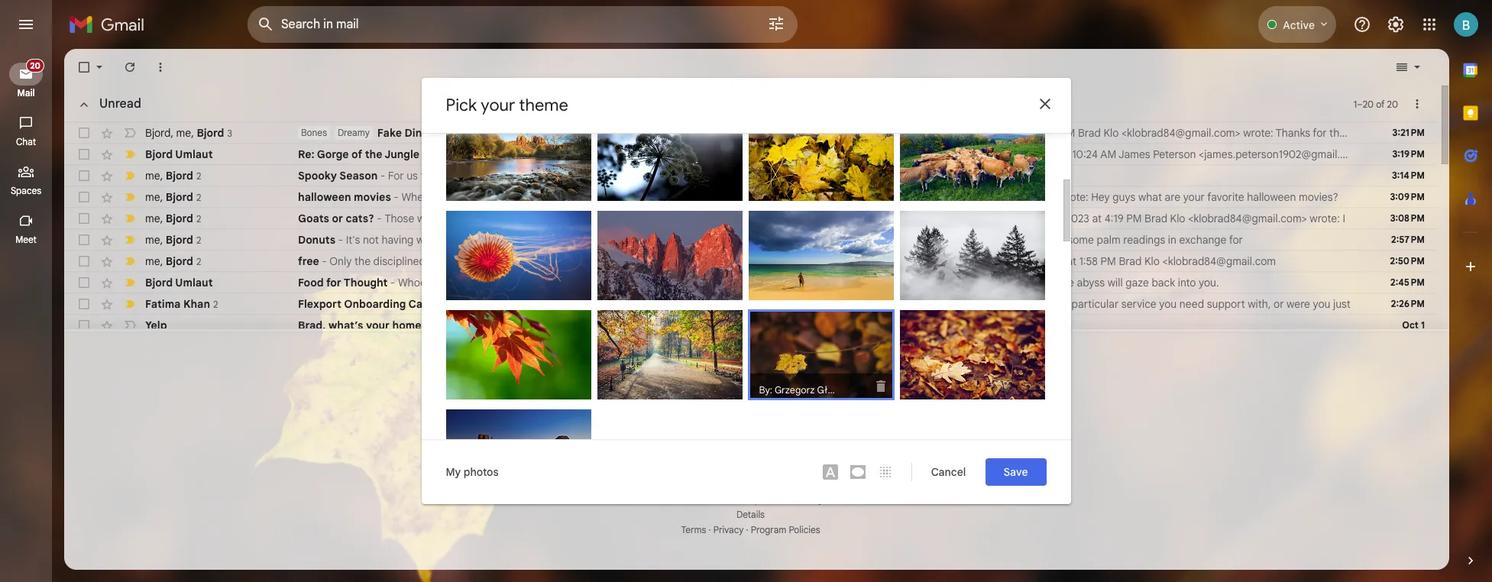 Task type: vqa. For each thing, say whether or not it's contained in the screenshot.
Sans Serif option
no



Task type: describe. For each thing, give the bounding box(es) containing it.
ice
[[677, 212, 691, 225]]

1 vertical spatial should
[[522, 276, 555, 290]]

by: grzegorz głowaty up the cancel
[[909, 397, 1004, 410]]

14 ͏ from the left
[[798, 319, 800, 332]]

important mainly because it was sent directly to you. switch for free - only the disciplined ones in life are free. if you are undisciplined, you are a slave to your moods and your passions. eliud kipchoge on wed, sep 13, 2023 at 1:58 pm brad klo <klobrad84@gmail.com
[[122, 254, 138, 269]]

unread tab panel
[[64, 86, 1437, 550]]

slave
[[692, 254, 716, 268]]

luminous
[[761, 147, 804, 161]]

is right stapp
[[528, 169, 535, 183]]

55 ͏ from the left
[[910, 319, 913, 332]]

65 ͏ from the left
[[937, 319, 940, 332]]

3 ͏ from the left
[[767, 319, 770, 332]]

cleron
[[948, 298, 976, 310]]

tip.
[[1349, 126, 1364, 140]]

and up - for us to come? scott stapp is that you? on tue, sep 12, 2023 at 1:38 pm brad klo <klobrad84@gmail.com> wrote: are you ready?? at the top of the page
[[685, 147, 703, 161]]

for down only
[[326, 276, 341, 290]]

are up process
[[665, 254, 680, 268]]

enter
[[748, 212, 773, 225]]

12 ͏ from the left
[[792, 319, 795, 332]]

your left favorite
[[1183, 190, 1205, 204]]

monsters
[[474, 276, 519, 290]]

row containing yelp
[[64, 315, 1437, 336]]

see
[[557, 276, 575, 290]]

to right 'slave'
[[719, 254, 729, 268]]

50 ͏ from the left
[[896, 319, 899, 332]]

the up zermatt2
[[633, 276, 649, 290]]

- right free
[[322, 254, 327, 268]]

are down peterson
[[1165, 190, 1181, 204]]

friedrich
[[893, 212, 936, 225]]

of right the –
[[1376, 98, 1385, 110]]

important mainly because it was sent directly to you. switch for goats or cats? - those who cannot understand how to put their thoughts on ice should not enter into the heat of debate. friedrich nietzsche on tue, sep 12, 2023 at 4:19 pm brad klo <klobrad84@gmail.com> wrote: i
[[122, 211, 138, 226]]

9 ͏ from the left
[[784, 319, 787, 332]]

it's
[[492, 233, 506, 247]]

unread button
[[69, 89, 147, 120]]

53 ͏ from the left
[[904, 319, 907, 332]]

33 ͏ from the left
[[850, 319, 852, 332]]

at left 10:24
[[1060, 147, 1070, 161]]

of left 15
[[723, 437, 733, 451]]

spaces
[[11, 185, 41, 196]]

and right "moods"
[[792, 254, 810, 268]]

a right the "from"
[[503, 147, 509, 161]]

eliud
[[885, 254, 909, 268]]

1 horizontal spatial he
[[763, 126, 776, 140]]

re:
[[298, 147, 314, 161]]

2 just from the left
[[1333, 297, 1351, 311]]

- left for
[[380, 169, 385, 183]]

peterson
[[1153, 147, 1196, 161]]

by: grzegorz głowaty down no
[[606, 397, 701, 410]]

support
[[1207, 297, 1245, 311]]

find
[[512, 319, 533, 332]]

1 horizontal spatial 13,
[[1025, 254, 1037, 268]]

row containing bjord
[[64, 122, 1437, 144]]

at left 11:40
[[1021, 126, 1030, 140]]

yelp
[[145, 319, 167, 332]]

signed
[[524, 297, 557, 311]]

what down who
[[416, 233, 440, 247]]

a left particular
[[1063, 297, 1069, 311]]

me for halloween movies - where there is no imagination there is no horror. arthur conan doyle on tue, sep 12, 2023 at 2:50 pm brad klo <klobrad84@gmail.com> wrote: hey guys what are your favorite halloween movies?
[[145, 190, 160, 204]]

1 vertical spatial wed,
[[977, 254, 1001, 268]]

by: zermatt2
[[606, 298, 662, 310]]

<klobrad84@gmail.com> up eliud
[[840, 233, 959, 247]]

2 dark from the left
[[627, 147, 649, 161]]

sep up horror.
[[625, 169, 644, 183]]

2 horizontal spatial 12,
[[1050, 212, 1063, 225]]

you down long
[[921, 297, 939, 311]]

20 ͏ from the left
[[814, 319, 817, 332]]

by: grzegorz głowaty up follow link to manage storage icon
[[759, 384, 854, 396]]

and
[[848, 276, 868, 290]]

45 ͏ from the left
[[883, 319, 885, 332]]

zermatt2
[[622, 298, 662, 310]]

sep down luminous
[[775, 190, 793, 204]]

process
[[651, 276, 690, 290]]

passions.
[[837, 254, 883, 268]]

2 for goats
[[196, 213, 201, 224]]

oct
[[1403, 319, 1419, 331]]

7 ͏ from the left
[[778, 319, 781, 332]]

for
[[388, 169, 404, 183]]

at left 12:36
[[739, 233, 748, 247]]

wrote: up some
[[1059, 190, 1089, 204]]

2 for free
[[196, 256, 201, 267]]

hey,
[[439, 297, 460, 311]]

spooky season
[[298, 169, 378, 183]]

call
[[408, 297, 429, 311]]

- right cats?
[[377, 212, 382, 225]]

2:45 pm
[[1391, 277, 1425, 288]]

come
[[448, 147, 475, 161]]

56 ͏ from the left
[[913, 319, 915, 332]]

pm right 4:19
[[1126, 212, 1142, 225]]

no conversations selected
[[677, 369, 824, 384]]

1 · from the left
[[709, 524, 711, 536]]

6 row from the top
[[64, 229, 1437, 251]]

brad down the goats or cats? - those who cannot understand how to put their thoughts on ice should not enter into the heat of debate. friedrich nietzsche on tue, sep 12, 2023 at 4:19 pm brad klo <klobrad84@gmail.com> wrote: i
[[796, 233, 819, 247]]

1 next from the left
[[433, 319, 456, 332]]

nikos
[[866, 147, 892, 161]]

1 horizontal spatial hey
[[1091, 190, 1110, 204]]

4:19
[[1105, 212, 1124, 225]]

1 dark from the left
[[512, 147, 533, 161]]

klo up james
[[1104, 126, 1119, 140]]

tue, up horror.
[[603, 169, 623, 183]]

41 ͏ from the left
[[872, 319, 874, 332]]

me , bjord 2 for halloween
[[145, 190, 201, 204]]

on up 'enough'
[[960, 254, 974, 268]]

<klobrad84@gmail.com> down favorite
[[1188, 212, 1307, 225]]

into left an in the top right of the page
[[989, 276, 1007, 290]]

1 halloween from the left
[[298, 190, 351, 204]]

navigation containing mail
[[0, 49, 53, 582]]

account,
[[719, 297, 762, 311]]

settings image
[[1387, 15, 1405, 34]]

2 next from the left
[[560, 319, 581, 332]]

brad,
[[298, 319, 326, 332]]

pm right 1:38 at the left
[[723, 169, 738, 183]]

43 ͏ from the left
[[877, 319, 880, 332]]

1 vertical spatial guy
[[808, 298, 826, 310]]

on down yarbrough
[[989, 212, 1004, 225]]

1 me , bjord 2 from the top
[[145, 169, 201, 182]]

khan
[[183, 297, 210, 311]]

to left thinker
[[669, 126, 679, 140]]

me , bjord 2 for goats
[[145, 211, 201, 225]]

0 horizontal spatial bones
[[301, 127, 327, 138]]

wrote: up <james.peterson1902@gmail.com>
[[1243, 126, 1274, 140]]

tue, up enter
[[752, 190, 772, 204]]

2 row from the top
[[64, 144, 1437, 165]]

last account activity: 38 minutes ago details terms · privacy · program policies
[[674, 494, 828, 536]]

3:08 pm
[[1391, 212, 1425, 224]]

5 ͏ from the left
[[773, 319, 776, 332]]

you down mon,
[[957, 169, 975, 183]]

<klobrad84@gmail.com> up peterson
[[1122, 126, 1241, 140]]

you right with,
[[1313, 297, 1331, 311]]

monster.
[[804, 276, 846, 290]]

0 vertical spatial 12,
[[647, 169, 659, 183]]

unread
[[99, 96, 141, 112]]

0 horizontal spatial 1
[[1354, 98, 1357, 110]]

to left it
[[577, 276, 587, 290]]

by: grzegorz głowaty up the goats or cats? - those who cannot understand how to put their thoughts on ice should not enter into the heat of debate. friedrich nietzsche on tue, sep 12, 2023 at 4:19 pm brad klo <klobrad84@gmail.com> wrote: i
[[758, 199, 853, 211]]

48 ͏ from the left
[[891, 319, 893, 332]]

are right life
[[483, 254, 499, 268]]

21 ͏ from the left
[[817, 319, 820, 332]]

37 ͏ from the left
[[861, 319, 863, 332]]

63 ͏ from the left
[[932, 319, 935, 332]]

you down cannot
[[443, 233, 460, 247]]

0 vertical spatial will
[[590, 126, 605, 140]]

- left where
[[394, 190, 399, 204]]

39 ͏ from the left
[[866, 319, 869, 332]]

your up monster.
[[813, 254, 835, 268]]

into right enter
[[776, 212, 794, 225]]

pm right the 2:50
[[875, 190, 891, 204]]

follow link to manage storage image
[[796, 436, 811, 452]]

1 just from the left
[[791, 297, 808, 311]]

what left mike
[[895, 297, 919, 311]]

36 ͏ from the left
[[858, 319, 861, 332]]

on right you?
[[586, 169, 600, 183]]

64 ͏ from the left
[[935, 319, 937, 332]]

2023 up some
[[1065, 212, 1090, 225]]

service
[[1122, 297, 1157, 311]]

who
[[417, 212, 438, 225]]

59 ͏ from the left
[[921, 319, 924, 332]]

by: terry yarbrough option
[[900, 112, 1045, 212]]

31 ͏ from the left
[[844, 319, 847, 332]]

me , bjord 2 for donuts
[[145, 233, 201, 246]]

73 ͏ from the left
[[959, 319, 962, 332]]

1 vertical spatial romain
[[774, 298, 806, 310]]

to left "put"
[[558, 212, 568, 225]]

49 ͏ from the left
[[893, 319, 896, 332]]

in left life
[[455, 254, 463, 268]]

1 ͏ from the left
[[762, 319, 765, 332]]

brad down luminous
[[741, 169, 764, 183]]

klo down readings
[[1145, 254, 1160, 268]]

2 ͏ from the left
[[765, 319, 768, 332]]

74 ͏ from the left
[[962, 319, 965, 332]]

10 ͏ from the left
[[787, 319, 789, 332]]

2023 right the 29, on the top right of the page
[[994, 126, 1018, 140]]

to right us
[[421, 169, 431, 183]]

46 ͏ from the left
[[885, 319, 888, 332]]

brad up 10:24
[[1078, 126, 1101, 140]]

27 ͏ from the left
[[833, 319, 836, 332]]

how
[[535, 212, 555, 225]]

life.
[[846, 147, 863, 161]]

only
[[330, 254, 352, 268]]

doyle
[[706, 190, 733, 204]]

, for donuts
[[160, 233, 163, 246]]

1 20 from the left
[[1363, 98, 1374, 110]]

1 horizontal spatial abyss,
[[652, 147, 682, 161]]

search in mail image
[[252, 11, 280, 38]]

2023 right 11,
[[1033, 147, 1057, 161]]

35 ͏ from the left
[[855, 319, 858, 332]]

4 row from the top
[[64, 186, 1437, 208]]

25 ͏ from the left
[[828, 319, 831, 332]]

have
[[1042, 233, 1065, 247]]

the left the abyss
[[1058, 276, 1074, 290]]

72 ͏ from the left
[[956, 319, 959, 332]]

54 ͏ from the left
[[907, 319, 910, 332]]

fake dinosaur bones - life is a mirror and will reflect back to the thinker what he thinks into it. ernest holmes on tue, aug 29, 2023 at 11:40 am brad klo <klobrad84@gmail.com> wrote: thanks for the tip. on sat, aug
[[377, 126, 1424, 140]]

in up by: zermatt2
[[621, 276, 630, 290]]

sep up can
[[1029, 212, 1047, 225]]

1 gb from the left
[[706, 437, 721, 451]]

<klobrad84@gmail.com
[[1163, 254, 1276, 268]]

it.
[[831, 126, 840, 140]]

for up <klobrad84@gmail.com
[[1229, 233, 1243, 247]]

wrote: down nietzsche
[[962, 233, 992, 247]]

for right thanks
[[1313, 126, 1327, 140]]

0.13
[[684, 437, 703, 451]]

your down the onboarding
[[366, 319, 390, 332]]

40 ͏ from the left
[[869, 319, 872, 332]]

my photos button
[[434, 459, 511, 486]]

your up painter, on the left of the page
[[591, 297, 613, 311]]

34 ͏ from the left
[[852, 319, 855, 332]]

38
[[765, 494, 775, 505]]

- left we
[[422, 147, 427, 161]]

abyss
[[1077, 276, 1105, 290]]

you right if on the top left
[[536, 254, 553, 268]]

1 horizontal spatial bones
[[454, 126, 487, 140]]

brad up friedrich
[[893, 190, 916, 204]]

1:58
[[1080, 254, 1098, 268]]

holmes
[[877, 126, 913, 140]]

2 important mainly because it was sent directly to you. switch from the top
[[122, 168, 138, 183]]

moods
[[756, 254, 789, 268]]

<james.peterson1902@gmail.com>
[[1199, 147, 1367, 161]]

at left 4:19
[[1092, 212, 1102, 225]]

44 ͏ from the left
[[880, 319, 883, 332]]

minutes
[[777, 494, 810, 505]]

flexport onboarding call
[[298, 297, 429, 311]]

what down "how"
[[550, 233, 573, 247]]

not important switch for oct 1
[[122, 318, 138, 333]]

0 vertical spatial that
[[538, 169, 558, 183]]

, for free
[[160, 254, 163, 268]]

7 row from the top
[[64, 251, 1437, 272]]

68 ͏ from the left
[[946, 319, 948, 332]]

by: mike cleron option
[[900, 211, 1045, 312]]

38 ͏ from the left
[[863, 319, 866, 332]]

you?
[[560, 169, 584, 183]]

- left it's
[[338, 233, 343, 247]]

program
[[751, 524, 787, 536]]

tue, up can
[[1006, 212, 1026, 225]]

bjord , me , bjord 3
[[145, 126, 232, 139]]

oct 1
[[1403, 319, 1425, 331]]

0 vertical spatial or
[[332, 212, 343, 225]]

1 vertical spatial by: romain guy
[[758, 298, 826, 310]]

2 horizontal spatial abyss,
[[1025, 276, 1056, 290]]

1 vertical spatial he
[[693, 276, 705, 290]]

29 ͏ from the left
[[839, 319, 841, 332]]

1 vertical spatial i
[[1037, 233, 1039, 247]]

1 were from the left
[[942, 297, 965, 311]]

1 gaze from the left
[[900, 276, 923, 290]]

mike
[[925, 298, 945, 310]]

account
[[694, 494, 727, 505]]

1 vertical spatial not
[[363, 233, 379, 247]]

important mainly because it was sent directly to you. switch for re: gorge of the jungle - we come from a dark abyss, we end in a dark abyss, and we call the luminous interval life. nikos kazantzakis on mon, sep 11, 2023 at 10:24 am james peterson <james.peterson1902@gmail.com> wrote:
[[122, 147, 138, 162]]

looking
[[968, 297, 1003, 311]]

ago
[[812, 494, 828, 505]]

chat heading
[[0, 136, 52, 148]]

is up "put"
[[578, 190, 585, 204]]

57 ͏ from the left
[[915, 319, 918, 332]]

sep up an in the top right of the page
[[1003, 254, 1022, 268]]

terms
[[681, 524, 706, 536]]

mail heading
[[0, 87, 52, 99]]

1 vertical spatial or
[[1274, 297, 1284, 311]]

16 ͏ from the left
[[803, 319, 806, 332]]

exchange
[[1180, 233, 1227, 247]]

pick your theme heading
[[446, 95, 568, 115]]

yelp.
[[739, 319, 762, 332]]

main content containing unread
[[64, 49, 1450, 582]]

1 vertical spatial that
[[599, 276, 619, 290]]

pick your theme alert dialog
[[421, 78, 1071, 504]]

you left need
[[1159, 297, 1177, 311]]

2 · from the left
[[746, 524, 749, 536]]

bjord umlaut for food for thought
[[145, 276, 213, 290]]

policies
[[789, 524, 820, 536]]

17 ͏ from the left
[[806, 319, 809, 332]]

- for us to come? scott stapp is that you? on tue, sep 12, 2023 at 1:38 pm brad klo <klobrad84@gmail.com> wrote: are you ready??
[[378, 169, 1017, 183]]

47 ͏ from the left
[[888, 319, 891, 332]]

and right mirror
[[569, 126, 587, 140]]

0 horizontal spatial abyss,
[[536, 147, 567, 161]]

12:36
[[751, 233, 775, 247]]

ready??
[[978, 169, 1017, 183]]

is up cannot
[[464, 190, 472, 204]]

3 row from the top
[[64, 165, 1437, 186]]

22 ͏ from the left
[[820, 319, 822, 332]]

up
[[559, 297, 572, 311]]

onboarding
[[344, 297, 406, 311]]

tue, up the kazantzakis
[[932, 126, 952, 140]]

1 vertical spatial hey
[[995, 233, 1013, 247]]

0 vertical spatial am
[[1059, 126, 1075, 140]]

debate.
[[853, 212, 890, 225]]

row containing fatima khan
[[64, 293, 1437, 315]]

thoughts
[[615, 212, 659, 225]]

1 inside row
[[1421, 319, 1425, 331]]



Task type: locate. For each thing, give the bounding box(es) containing it.
at left 1:38 at the left
[[689, 169, 699, 183]]

painter,
[[584, 319, 620, 332]]

what's
[[329, 319, 363, 332]]

wed, up 'enough'
[[977, 254, 1001, 268]]

24 ͏ from the left
[[825, 319, 828, 332]]

you up process
[[644, 254, 662, 268]]

by: romain guy option
[[446, 112, 591, 212], [749, 211, 894, 312], [446, 310, 591, 411]]

row up food for thought - whoever fights monsters should see to it that in the process he does not become a monster. and if you gaze long enough into an abyss, the abyss will gaze back into you.
[[64, 251, 1437, 272]]

i right can
[[1037, 233, 1039, 247]]

wrote: down sat,
[[1370, 147, 1400, 161]]

save
[[1004, 465, 1028, 479]]

photos
[[464, 465, 499, 479]]

and down become
[[764, 297, 783, 311]]

0 horizontal spatial no
[[475, 190, 487, 204]]

2 umlaut from the top
[[175, 276, 213, 290]]

19 ͏ from the left
[[811, 319, 814, 332]]

your inside alert dialog
[[481, 95, 515, 115]]

1 horizontal spatial will
[[1108, 276, 1123, 290]]

the left tip.
[[1330, 126, 1346, 140]]

greg
[[622, 199, 644, 211]]

for.
[[1006, 297, 1021, 311]]

1 horizontal spatial we
[[706, 147, 720, 161]]

privacy
[[714, 524, 744, 536]]

52 ͏ from the left
[[902, 319, 904, 332]]

into left it.
[[810, 126, 828, 140]]

1 horizontal spatial or
[[1274, 297, 1284, 311]]

18 ͏ from the left
[[809, 319, 811, 332]]

important mainly because it was sent directly to you. switch for halloween movies - where there is no imagination there is no horror. arthur conan doyle on tue, sep 12, 2023 at 2:50 pm brad klo <klobrad84@gmail.com> wrote: hey guys what are your favorite halloween movies?
[[122, 190, 138, 205]]

wrote:
[[1243, 126, 1274, 140], [1370, 147, 1400, 161], [906, 169, 936, 183], [1059, 190, 1089, 204], [1310, 212, 1340, 225], [962, 233, 992, 247]]

row up yelp.
[[64, 293, 1437, 315]]

1 horizontal spatial 12,
[[796, 190, 809, 204]]

your up life
[[481, 95, 515, 115]]

dark down the reflect
[[627, 147, 649, 161]]

advanced search options image
[[761, 8, 792, 39]]

cancel button
[[918, 459, 979, 486]]

me for donuts - it's not having what you want, it's wanting what you've got. on wed, sep 13, 2023 at 12:36 pm brad klo <klobrad84@gmail.com> wrote: hey can i have some palm readings in exchange for
[[145, 233, 160, 246]]

where
[[401, 190, 433, 204]]

the left heat at the right top of the page
[[797, 212, 813, 225]]

by: inside by: greg bullock option
[[606, 199, 620, 211]]

sep left 11,
[[998, 147, 1017, 161]]

1 vertical spatial not important switch
[[122, 318, 138, 333]]

2 halloween from the left
[[1247, 190, 1296, 204]]

umlaut for re: gorge of the jungle - we come from a dark abyss, we end in a dark abyss, and we call the luminous interval life. nikos kazantzakis on mon, sep 11, 2023 at 10:24 am james peterson <james.peterson1902@gmail.com> wrote:
[[175, 147, 213, 161]]

- down disciplined
[[390, 276, 395, 290]]

2 inside fatima khan 2
[[213, 298, 218, 310]]

0 horizontal spatial will
[[590, 126, 605, 140]]

4 ͏ from the left
[[770, 319, 773, 332]]

1 horizontal spatial back
[[1152, 276, 1175, 290]]

sep
[[998, 147, 1017, 161], [625, 169, 644, 183], [775, 190, 793, 204], [1029, 212, 1047, 225], [675, 233, 694, 247], [1003, 254, 1022, 268]]

0 horizontal spatial or
[[332, 212, 343, 225]]

, for spooky season
[[160, 169, 163, 182]]

3 important mainly because it was sent directly to you. switch from the top
[[122, 190, 138, 205]]

,
[[171, 126, 173, 139], [191, 126, 194, 139], [160, 169, 163, 182], [160, 190, 163, 204], [160, 211, 163, 225], [160, 233, 163, 246], [160, 254, 163, 268]]

important according to google magic. switch for food for thought
[[122, 275, 138, 290]]

1 vertical spatial 12,
[[796, 190, 809, 204]]

should up signed
[[522, 276, 555, 290]]

end
[[586, 147, 605, 161]]

back up service
[[1152, 276, 1175, 290]]

2 vertical spatial not
[[734, 276, 750, 290]]

meet
[[15, 234, 37, 245]]

11 ͏ from the left
[[789, 319, 792, 332]]

1 row from the top
[[64, 122, 1437, 144]]

dreamy
[[338, 127, 370, 138]]

8 row from the top
[[64, 272, 1437, 293]]

by: greg bullock option
[[597, 112, 742, 212]]

not important switch for 3:21 pm
[[122, 125, 138, 141]]

1 not important switch from the top
[[122, 125, 138, 141]]

you've
[[576, 233, 607, 247]]

1 vertical spatial 1
[[1421, 319, 1425, 331]]

2023 up conan
[[662, 169, 686, 183]]

portal
[[688, 297, 717, 311]]

with,
[[1248, 297, 1271, 311]]

that right it
[[599, 276, 619, 290]]

by: inside by: mike cleron option
[[909, 298, 922, 310]]

bones up come
[[454, 126, 487, 140]]

15
[[736, 437, 746, 451]]

by: zermatt2 option
[[597, 211, 742, 312]]

2 horizontal spatial i
[[1343, 212, 1346, 225]]

the left thinker
[[681, 126, 698, 140]]

0 horizontal spatial just
[[791, 297, 808, 311]]

row up 12:36
[[64, 208, 1437, 229]]

1 horizontal spatial gb
[[749, 437, 763, 451]]

by: inside 'by: zermatt2' option
[[606, 298, 620, 310]]

0 vertical spatial i
[[1343, 212, 1346, 225]]

we left end
[[569, 147, 583, 161]]

0 horizontal spatial am
[[1059, 126, 1075, 140]]

were right with,
[[1287, 297, 1310, 311]]

0 vertical spatial not important switch
[[122, 125, 138, 141]]

food
[[298, 276, 324, 290]]

28 ͏ from the left
[[836, 319, 839, 332]]

1 aug from the left
[[955, 126, 974, 140]]

romain down become
[[774, 298, 806, 310]]

row
[[64, 122, 1437, 144], [64, 144, 1437, 165], [64, 165, 1437, 186], [64, 186, 1437, 208], [64, 208, 1437, 229], [64, 229, 1437, 251], [64, 251, 1437, 272], [64, 272, 1437, 293], [64, 293, 1437, 315], [64, 315, 1437, 336]]

2 for halloween
[[196, 191, 201, 203]]

were down 'enough'
[[942, 297, 965, 311]]

12,
[[647, 169, 659, 183], [796, 190, 809, 204], [1050, 212, 1063, 225]]

important mainly because it was sent directly to you. switch for donuts - it's not having what you want, it's wanting what you've got. on wed, sep 13, 2023 at 12:36 pm brad klo <klobrad84@gmail.com> wrote: hey can i have some palm readings in exchange for
[[122, 232, 138, 248]]

0 vertical spatial by: romain guy
[[455, 199, 523, 211]]

used
[[766, 437, 790, 451]]

0 horizontal spatial flexport
[[298, 297, 342, 311]]

20 up sat,
[[1387, 98, 1398, 110]]

am right 10:24
[[1101, 147, 1117, 161]]

1 horizontal spatial just
[[1333, 297, 1351, 311]]

important according to google magic. switch
[[122, 275, 138, 290], [122, 296, 138, 312]]

6 ͏ from the left
[[776, 319, 778, 332]]

Search in mail search field
[[248, 6, 798, 43]]

1:38
[[701, 169, 720, 183]]

movies
[[354, 190, 391, 204]]

1 important mainly because it was sent directly to you. switch from the top
[[122, 147, 138, 162]]

in
[[607, 147, 616, 161], [1168, 233, 1177, 247], [455, 254, 463, 268], [621, 276, 630, 290]]

0 horizontal spatial we
[[569, 147, 583, 161]]

next down hey,
[[433, 319, 456, 332]]

fake
[[377, 126, 402, 140]]

2 vertical spatial by: romain guy
[[455, 397, 523, 410]]

pm up free - only the disciplined ones in life are free. if you are undisciplined, you are a slave to your moods and your passions. eliud kipchoge on wed, sep 13, 2023 at 1:58 pm brad klo <klobrad84@gmail.com
[[778, 233, 794, 247]]

5 me , bjord 2 from the top
[[145, 254, 201, 268]]

1 flexport from the left
[[298, 297, 342, 311]]

2 gaze from the left
[[1126, 276, 1149, 290]]

1 umlaut from the top
[[175, 147, 213, 161]]

2 were from the left
[[1287, 297, 1310, 311]]

toggle split pane mode image
[[1395, 60, 1410, 75]]

1 horizontal spatial dark
[[627, 147, 649, 161]]

6 important mainly because it was sent directly to you. switch from the top
[[122, 254, 138, 269]]

· down the details
[[746, 524, 749, 536]]

to down and
[[849, 297, 859, 311]]

we left the call
[[706, 147, 720, 161]]

row down account,
[[64, 315, 1437, 336]]

conversations
[[696, 369, 773, 384]]

2 gb from the left
[[749, 437, 763, 451]]

free
[[298, 254, 319, 268]]

0 horizontal spatial aug
[[955, 126, 974, 140]]

1 no from the left
[[475, 190, 487, 204]]

, for goats or cats?
[[160, 211, 163, 225]]

2 me , bjord 2 from the top
[[145, 190, 201, 204]]

at left the 2:50
[[838, 190, 848, 204]]

1 horizontal spatial that
[[599, 276, 619, 290]]

9 row from the top
[[64, 293, 1437, 315]]

save button
[[985, 459, 1047, 486]]

romain up the understand
[[471, 199, 503, 211]]

0 horizontal spatial he
[[693, 276, 705, 290]]

goats
[[298, 212, 329, 225]]

1 horizontal spatial i
[[1037, 233, 1039, 247]]

bjord umlaut for re: gorge of the jungle
[[145, 147, 213, 161]]

🎃 image
[[1017, 170, 1029, 183]]

0 vertical spatial 1
[[1354, 98, 1357, 110]]

0 horizontal spatial wed,
[[648, 233, 673, 247]]

0 horizontal spatial ·
[[709, 524, 711, 536]]

0 horizontal spatial 13,
[[697, 233, 709, 247]]

2 for donuts
[[196, 234, 201, 246]]

gorge
[[317, 147, 349, 161]]

1 vertical spatial umlaut
[[175, 276, 213, 290]]

0 horizontal spatial 20
[[1363, 98, 1374, 110]]

season
[[340, 169, 378, 183]]

umlaut for food for thought - whoever fights monsters should see to it that in the process he does not become a monster. and if you gaze long enough into an abyss, the abyss will gaze back into you.
[[175, 276, 213, 290]]

42 ͏ from the left
[[874, 319, 877, 332]]

no
[[475, 190, 487, 204], [588, 190, 600, 204]]

me
[[176, 126, 191, 139], [145, 169, 160, 182], [145, 190, 160, 204], [145, 211, 160, 225], [145, 233, 160, 246], [145, 254, 160, 268]]

activity:
[[730, 494, 762, 505]]

by: inside by: terry yarbrough option
[[909, 199, 922, 211]]

70 ͏ from the left
[[951, 319, 954, 332]]

2 vertical spatial 12,
[[1050, 212, 1063, 225]]

palm
[[1097, 233, 1121, 247]]

12, up arthur
[[647, 169, 659, 183]]

imagination
[[490, 190, 546, 204]]

4 me , bjord 2 from the top
[[145, 233, 201, 246]]

of up season
[[352, 147, 362, 161]]

2023 up the goats or cats? - those who cannot understand how to put their thoughts on ice should not enter into the heat of debate. friedrich nietzsche on tue, sep 12, 2023 at 4:19 pm brad klo <klobrad84@gmail.com> wrote: i
[[811, 190, 836, 204]]

brad, what's your home's next project? - find your next painter, plumber, and more with yelp. ͏ ͏ ͏ ͏ ͏ ͏ ͏ ͏ ͏ ͏ ͏ ͏ ͏ ͏ ͏ ͏ ͏ ͏ ͏ ͏ ͏ ͏ ͏ ͏ ͏ ͏ ͏ ͏ ͏ ͏ ͏ ͏ ͏ ͏ ͏ ͏ ͏ ͏ ͏ ͏ ͏ ͏ ͏ ͏ ͏ ͏ ͏ ͏ ͏ ͏ ͏ ͏ ͏ ͏ ͏ ͏ ͏ ͏ ͏ ͏ ͏ ͏ ͏ ͏ ͏ ͏ ͏ ͏ ͏ ͏ ͏ ͏ ͏ ͏
[[298, 319, 965, 332]]

fatima khan 2
[[145, 297, 218, 311]]

romain
[[471, 199, 503, 211], [774, 298, 806, 310], [471, 397, 503, 410]]

12, up the goats or cats? - those who cannot understand how to put their thoughts on ice should not enter into the heat of debate. friedrich nietzsche on tue, sep 12, 2023 at 4:19 pm brad klo <klobrad84@gmail.com> wrote: i
[[796, 190, 809, 204]]

halloween down spooky
[[298, 190, 351, 204]]

want,
[[463, 233, 489, 247]]

1 horizontal spatial there
[[549, 190, 575, 204]]

you
[[462, 297, 479, 311]]

0 vertical spatial he
[[763, 126, 776, 140]]

kazantzakis
[[895, 147, 952, 161]]

dinosaur
[[405, 126, 452, 140]]

69 ͏ from the left
[[948, 319, 951, 332]]

1 vertical spatial 13,
[[1025, 254, 1037, 268]]

the up season
[[365, 147, 383, 161]]

2 not important switch from the top
[[122, 318, 138, 333]]

1 horizontal spatial ·
[[746, 524, 749, 536]]

2:50
[[851, 190, 872, 204]]

0 vertical spatial wed,
[[648, 233, 673, 247]]

or left cats?
[[332, 212, 343, 225]]

the up thought
[[355, 254, 371, 268]]

next
[[433, 319, 456, 332], [560, 319, 581, 332]]

66 ͏ from the left
[[940, 319, 943, 332]]

1 horizontal spatial no
[[588, 190, 600, 204]]

heat
[[815, 212, 837, 225]]

not important switch left yelp
[[122, 318, 138, 333]]

a down the reflect
[[618, 147, 624, 161]]

of right heat at the right top of the page
[[840, 212, 850, 225]]

0 vertical spatial romain
[[471, 199, 503, 211]]

8 ͏ from the left
[[781, 319, 784, 332]]

1 horizontal spatial halloween
[[1247, 190, 1296, 204]]

2 horizontal spatial there
[[1035, 297, 1060, 311]]

60 ͏ from the left
[[924, 319, 926, 332]]

donuts - it's not having what you want, it's wanting what you've got. on wed, sep 13, 2023 at 12:36 pm brad klo <klobrad84@gmail.com> wrote: hey can i have some palm readings in exchange for
[[298, 233, 1243, 247]]

0 horizontal spatial i
[[785, 297, 788, 311]]

0 horizontal spatial should
[[522, 276, 555, 290]]

pick your theme
[[446, 95, 568, 115]]

2 bjord umlaut from the top
[[145, 276, 213, 290]]

no up their
[[588, 190, 600, 204]]

15 ͏ from the left
[[800, 319, 803, 332]]

51 ͏ from the left
[[899, 319, 902, 332]]

spaces heading
[[0, 185, 52, 197]]

row down thinker
[[64, 144, 1437, 165]]

nietzsche
[[939, 212, 987, 225]]

3:21 pm
[[1393, 127, 1425, 138]]

halloween movies - where there is no imagination there is no horror. arthur conan doyle on tue, sep 12, 2023 at 2:50 pm brad klo <klobrad84@gmail.com> wrote: hey guys what are your favorite halloween movies?
[[298, 190, 1339, 204]]

life
[[497, 126, 515, 140]]

refresh image
[[122, 60, 138, 75]]

life
[[466, 254, 480, 268]]

you right if
[[880, 276, 897, 290]]

meet heading
[[0, 234, 52, 246]]

13 ͏ from the left
[[795, 319, 798, 332]]

1 horizontal spatial gaze
[[1126, 276, 1149, 290]]

1 vertical spatial back
[[1152, 276, 1175, 290]]

0 horizontal spatial there
[[436, 190, 462, 204]]

me for goats or cats? - those who cannot understand how to put their thoughts on ice should not enter into the heat of debate. friedrich nietzsche on tue, sep 12, 2023 at 4:19 pm brad klo <klobrad84@gmail.com> wrote: i
[[145, 211, 160, 225]]

it
[[590, 276, 596, 290]]

wrote: down movies?
[[1310, 212, 1340, 225]]

0 vertical spatial not
[[729, 212, 745, 225]]

tab list
[[1450, 49, 1492, 527]]

your down signed
[[536, 319, 558, 332]]

1 vertical spatial important according to google magic. switch
[[122, 296, 138, 312]]

my photos
[[446, 465, 499, 479]]

5 row from the top
[[64, 208, 1437, 229]]

2 we from the left
[[706, 147, 720, 161]]

1 bjord umlaut from the top
[[145, 147, 213, 161]]

on right tip.
[[1367, 126, 1381, 140]]

13, down can
[[1025, 254, 1037, 268]]

details
[[737, 509, 765, 520]]

put
[[571, 212, 587, 225]]

hey, you recently signed up for your flexport seller portal account, and i just wanted to clarify what you were looking for. is there a particular service you need support with, or were you just
[[439, 297, 1351, 311]]

0 vertical spatial umlaut
[[175, 147, 213, 161]]

0 horizontal spatial dark
[[512, 147, 533, 161]]

row down enter
[[64, 229, 1437, 251]]

0 horizontal spatial next
[[433, 319, 456, 332]]

67 ͏ from the left
[[943, 319, 946, 332]]

important according to google magic. switch for flexport onboarding call
[[122, 296, 138, 312]]

2 aug from the left
[[1405, 126, 1424, 140]]

animals option
[[446, 211, 591, 312]]

us
[[407, 169, 418, 183]]

1 vertical spatial will
[[1108, 276, 1123, 290]]

1 horizontal spatial aug
[[1405, 126, 1424, 140]]

2 vertical spatial romain
[[471, 397, 503, 410]]

0 vertical spatial 13,
[[697, 233, 709, 247]]

20 up tip.
[[1363, 98, 1374, 110]]

0 horizontal spatial that
[[538, 169, 558, 183]]

0 vertical spatial hey
[[1091, 190, 1110, 204]]

1 vertical spatial am
[[1101, 147, 1117, 161]]

favorite
[[1208, 190, 1245, 204]]

just left 2:26 pm
[[1333, 297, 1351, 311]]

1 horizontal spatial 1
[[1421, 319, 1425, 331]]

mail, 20 unread messages image
[[25, 63, 43, 77]]

0 vertical spatial should
[[694, 212, 726, 225]]

0 vertical spatial back
[[643, 126, 666, 140]]

me for free - only the disciplined ones in life are free. if you are undisciplined, you are a slave to your moods and your passions. eliud kipchoge on wed, sep 13, 2023 at 1:58 pm brad klo <klobrad84@gmail.com
[[145, 254, 160, 268]]

71 ͏ from the left
[[954, 319, 956, 332]]

the right the call
[[742, 147, 758, 161]]

food for thought - whoever fights monsters should see to it that in the process he does not become a monster. and if you gaze long enough into an abyss, the abyss will gaze back into you.
[[298, 276, 1219, 290]]

, for halloween movies
[[160, 190, 163, 204]]

1 horizontal spatial am
[[1101, 147, 1117, 161]]

terry
[[925, 199, 947, 211]]

0 horizontal spatial halloween
[[298, 190, 351, 204]]

62 ͏ from the left
[[929, 319, 932, 332]]

gaze left long
[[900, 276, 923, 290]]

30 ͏ from the left
[[841, 319, 844, 332]]

by: grzegorz głowaty option
[[749, 112, 894, 212], [597, 310, 742, 411], [749, 310, 894, 400], [900, 310, 1045, 411]]

halloween down <james.peterson1902@gmail.com>
[[1247, 190, 1296, 204]]

32 ͏ from the left
[[847, 319, 850, 332]]

23 ͏ from the left
[[822, 319, 825, 332]]

1 horizontal spatial next
[[560, 319, 581, 332]]

me , bjord 2 for free
[[145, 254, 201, 268]]

2 vertical spatial guy
[[505, 397, 523, 410]]

you
[[957, 169, 975, 183], [443, 233, 460, 247], [536, 254, 553, 268], [644, 254, 662, 268], [880, 276, 897, 290], [921, 297, 939, 311], [1159, 297, 1177, 311], [1313, 297, 1331, 311]]

clarify
[[862, 297, 892, 311]]

2 important according to google magic. switch from the top
[[122, 296, 138, 312]]

not important switch
[[122, 125, 138, 141], [122, 318, 138, 333]]

2 flexport from the left
[[615, 297, 656, 311]]

main content
[[64, 49, 1450, 582]]

sep down 'ice'
[[675, 233, 694, 247]]

3 me , bjord 2 from the top
[[145, 211, 201, 225]]

umlaut
[[175, 147, 213, 161], [175, 276, 213, 290]]

at left 1:58
[[1067, 254, 1077, 268]]

0 horizontal spatial 12,
[[647, 169, 659, 183]]

jungle
[[385, 147, 420, 161]]

͏
[[762, 319, 765, 332], [765, 319, 768, 332], [767, 319, 770, 332], [770, 319, 773, 332], [773, 319, 776, 332], [776, 319, 778, 332], [778, 319, 781, 332], [781, 319, 784, 332], [784, 319, 787, 332], [787, 319, 789, 332], [789, 319, 792, 332], [792, 319, 795, 332], [795, 319, 798, 332], [798, 319, 800, 332], [800, 319, 803, 332], [803, 319, 806, 332], [806, 319, 809, 332], [809, 319, 811, 332], [811, 319, 814, 332], [814, 319, 817, 332], [817, 319, 820, 332], [820, 319, 822, 332], [822, 319, 825, 332], [825, 319, 828, 332], [828, 319, 831, 332], [830, 319, 833, 332], [833, 319, 836, 332], [836, 319, 839, 332], [839, 319, 841, 332], [841, 319, 844, 332], [844, 319, 847, 332], [847, 319, 850, 332], [850, 319, 852, 332], [852, 319, 855, 332], [855, 319, 858, 332], [858, 319, 861, 332], [861, 319, 863, 332], [863, 319, 866, 332], [866, 319, 869, 332], [869, 319, 872, 332], [872, 319, 874, 332], [874, 319, 877, 332], [877, 319, 880, 332], [880, 319, 883, 332], [883, 319, 885, 332], [885, 319, 888, 332], [888, 319, 891, 332], [891, 319, 893, 332], [893, 319, 896, 332], [896, 319, 899, 332], [899, 319, 902, 332], [902, 319, 904, 332], [904, 319, 907, 332], [907, 319, 910, 332], [910, 319, 913, 332], [913, 319, 915, 332], [915, 319, 918, 332], [918, 319, 921, 332], [921, 319, 924, 332], [924, 319, 926, 332], [926, 319, 929, 332], [929, 319, 932, 332], [932, 319, 935, 332], [935, 319, 937, 332], [937, 319, 940, 332], [940, 319, 943, 332], [943, 319, 946, 332], [946, 319, 948, 332], [948, 319, 951, 332], [951, 319, 954, 332], [954, 319, 956, 332], [956, 319, 959, 332], [959, 319, 962, 332], [962, 319, 965, 332]]

2 vertical spatial i
[[785, 297, 788, 311]]

1 horizontal spatial wed,
[[977, 254, 1001, 268]]

enough
[[950, 276, 986, 290]]

0 horizontal spatial gaze
[[900, 276, 923, 290]]

for
[[1313, 126, 1327, 140], [1229, 233, 1243, 247], [326, 276, 341, 290], [574, 297, 588, 311]]

0 horizontal spatial gb
[[706, 437, 721, 451]]

1 we from the left
[[569, 147, 583, 161]]

thinker
[[700, 126, 734, 140]]

0 horizontal spatial hey
[[995, 233, 1013, 247]]

0 vertical spatial guy
[[505, 199, 523, 211]]

navigation
[[0, 49, 53, 582]]

we
[[569, 147, 583, 161], [706, 147, 720, 161]]

58 ͏ from the left
[[918, 319, 921, 332]]

mirror
[[537, 126, 566, 140]]

4 important mainly because it was sent directly to you. switch from the top
[[122, 211, 138, 226]]

1 horizontal spatial flexport
[[615, 297, 656, 311]]

halloween
[[298, 190, 351, 204], [1247, 190, 1296, 204]]

goats or cats? - those who cannot understand how to put their thoughts on ice should not enter into the heat of debate. friedrich nietzsche on tue, sep 12, 2023 at 4:19 pm brad klo <klobrad84@gmail.com> wrote: i
[[298, 212, 1346, 225]]

0 horizontal spatial back
[[643, 126, 666, 140]]

aug right sat,
[[1405, 126, 1424, 140]]

bullock
[[646, 199, 678, 211]]

1 important according to google magic. switch from the top
[[122, 275, 138, 290]]

- left find
[[505, 319, 510, 332]]

2 20 from the left
[[1387, 98, 1398, 110]]

0 vertical spatial important according to google magic. switch
[[122, 275, 138, 290]]

wed, down on
[[648, 233, 673, 247]]

1 up tip.
[[1354, 98, 1357, 110]]

row down the call
[[64, 165, 1437, 186]]

2023 up 'slave'
[[712, 233, 736, 247]]

is right life
[[518, 126, 526, 140]]

important mainly because it was sent directly to you. switch
[[122, 147, 138, 162], [122, 168, 138, 183], [122, 190, 138, 205], [122, 211, 138, 226], [122, 232, 138, 248], [122, 254, 138, 269]]

61 ͏ from the left
[[926, 319, 929, 332]]

umlaut up khan
[[175, 276, 213, 290]]

1 horizontal spatial were
[[1287, 297, 1310, 311]]

1 horizontal spatial should
[[694, 212, 726, 225]]

guys
[[1113, 190, 1136, 204]]

abyss,
[[536, 147, 567, 161], [652, 147, 682, 161], [1025, 276, 1056, 290]]

row up the call
[[64, 122, 1437, 144]]

pick
[[446, 95, 477, 115]]

what up the call
[[737, 126, 761, 140]]

should down doyle at the left of page
[[694, 212, 726, 225]]



